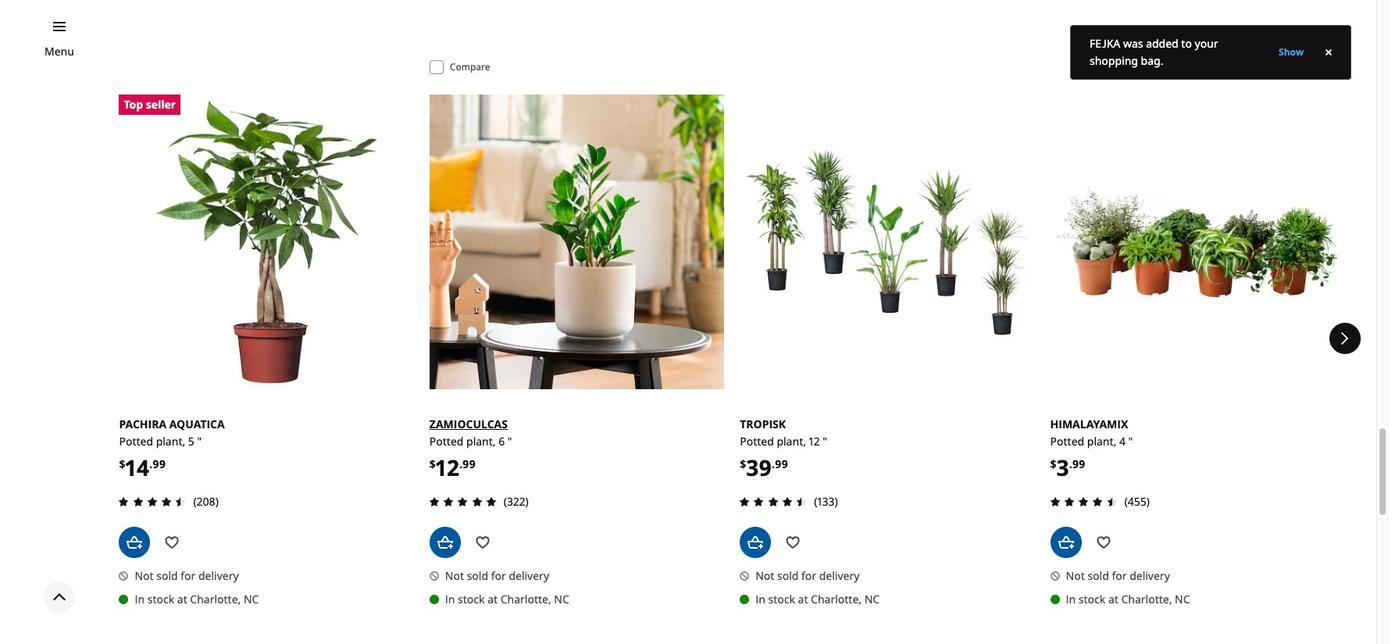 Task type: describe. For each thing, give the bounding box(es) containing it.
" for 39
[[823, 434, 828, 449]]

2 not from the left
[[445, 568, 464, 583]]

3 not from the left
[[756, 568, 775, 583]]

3 charlotte, from the left
[[811, 591, 862, 606]]

2 in from the left
[[445, 591, 455, 606]]

tropisk potted plant, 12 " $ 39 . 99
[[740, 417, 828, 482]]

1 charlotte, from the left
[[190, 591, 241, 606]]

4 charlotte, from the left
[[1122, 591, 1173, 606]]

2 sold from the left
[[467, 568, 489, 583]]

1 nc from the left
[[244, 591, 259, 606]]

top
[[124, 97, 143, 112]]

4 nc from the left
[[1176, 591, 1191, 606]]

$ for 12
[[430, 457, 436, 471]]

. inside pachira aquatica potted plant, 5 " $ 14 . 99
[[149, 457, 153, 471]]

top seller
[[124, 97, 176, 112]]

himalayamix
[[1051, 417, 1129, 432]]

review: 4.7 out of 5 stars. total reviews: 208 image
[[114, 492, 190, 511]]

2 at from the left
[[488, 591, 498, 606]]

(455)
[[1125, 494, 1150, 509]]

3 delivery from the left
[[820, 568, 860, 583]]

12 inside zamioculcas potted plant, 6 " $ 12 . 99
[[436, 453, 460, 482]]

pachira aquatica potted plant, 5 " $ 14 . 99
[[119, 417, 225, 482]]

99 inside pachira aquatica potted plant, 5 " $ 14 . 99
[[153, 457, 166, 471]]

4 delivery from the left
[[1130, 568, 1171, 583]]

" for 12
[[508, 434, 512, 449]]

plant, for 3
[[1088, 434, 1117, 449]]

4 in stock at charlotte, nc from the left
[[1067, 591, 1191, 606]]

2 for from the left
[[491, 568, 506, 583]]

4 at from the left
[[1109, 591, 1119, 606]]

(322)
[[504, 494, 529, 509]]

2 delivery from the left
[[509, 568, 549, 583]]

3 sold from the left
[[778, 568, 799, 583]]

4 stock from the left
[[1079, 591, 1106, 606]]

4 not from the left
[[1067, 568, 1085, 583]]

2 in stock at charlotte, nc from the left
[[445, 591, 570, 606]]

4 sold from the left
[[1088, 568, 1110, 583]]

2 stock from the left
[[458, 591, 485, 606]]

review: 4.4 out of 5 stars. total reviews: 133 image
[[736, 492, 811, 511]]

show button
[[1279, 45, 1304, 59]]

" inside pachira aquatica potted plant, 5 " $ 14 . 99
[[197, 434, 202, 449]]

(133)
[[815, 494, 838, 509]]

added
[[1147, 36, 1179, 51]]

pachira
[[119, 417, 167, 432]]

4 in from the left
[[1067, 591, 1076, 606]]

zamioculcas
[[430, 417, 508, 432]]

shopping
[[1090, 53, 1139, 68]]

2 not sold for delivery from the left
[[445, 568, 549, 583]]



Task type: locate. For each thing, give the bounding box(es) containing it.
potted inside tropisk potted plant, 12 " $ 39 . 99
[[740, 434, 774, 449]]

aquatica
[[169, 417, 225, 432]]

plant, inside zamioculcas potted plant, 6 " $ 12 . 99
[[467, 434, 496, 449]]

99 for 12
[[463, 457, 476, 471]]

" inside tropisk potted plant, 12 " $ 39 . 99
[[823, 434, 828, 449]]

0 vertical spatial 12
[[809, 434, 820, 449]]

show
[[1279, 45, 1304, 59]]

$ up review: 4.8 out of 5 stars. total reviews: 322 image
[[430, 457, 436, 471]]

3 at from the left
[[798, 591, 809, 606]]

3 plant, from the left
[[777, 434, 807, 449]]

4
[[1120, 434, 1126, 449]]

$ down tropisk
[[740, 457, 747, 471]]

3 potted from the left
[[740, 434, 774, 449]]

delivery down '(133)'
[[820, 568, 860, 583]]

2 plant, from the left
[[467, 434, 496, 449]]

$ inside zamioculcas potted plant, 6 " $ 12 . 99
[[430, 457, 436, 471]]

. for 39
[[772, 457, 775, 471]]

12 up '(133)'
[[809, 434, 820, 449]]

. up review: 4.8 out of 5 stars. total reviews: 322 image
[[460, 457, 463, 471]]

$ down pachira
[[119, 457, 125, 471]]

2 nc from the left
[[554, 591, 570, 606]]

not sold for delivery down (455)
[[1067, 568, 1171, 583]]

sold down review: 4.8 out of 5 stars. total reviews: 322 image
[[467, 568, 489, 583]]

3 $ from the left
[[740, 457, 747, 471]]

not sold for delivery down '(133)'
[[756, 568, 860, 583]]

" for 3
[[1129, 434, 1134, 449]]

2 $ from the left
[[430, 457, 436, 471]]

1 . from the left
[[149, 457, 153, 471]]

99 inside zamioculcas potted plant, 6 " $ 12 . 99
[[463, 457, 476, 471]]

2 . from the left
[[460, 457, 463, 471]]

4 not sold for delivery from the left
[[1067, 568, 1171, 583]]

not down review: 4.8 out of 5 stars. total reviews: 322 image
[[445, 568, 464, 583]]

3 in from the left
[[756, 591, 766, 606]]

plant, inside 'himalayamix potted plant, 4 " $ 3 . 99'
[[1088, 434, 1117, 449]]

sold down review: 4.6 out of 5 stars. total reviews: 455 image
[[1088, 568, 1110, 583]]

delivery down (455)
[[1130, 568, 1171, 583]]

plant, inside pachira aquatica potted plant, 5 " $ 14 . 99
[[156, 434, 185, 449]]

1 " from the left
[[197, 434, 202, 449]]

2 " from the left
[[508, 434, 512, 449]]

"
[[197, 434, 202, 449], [508, 434, 512, 449], [823, 434, 828, 449], [1129, 434, 1134, 449]]

3 99 from the left
[[775, 457, 789, 471]]

not sold for delivery down (322)
[[445, 568, 549, 583]]

1 not sold for delivery from the left
[[135, 568, 239, 583]]

not down review: 4.6 out of 5 stars. total reviews: 455 image
[[1067, 568, 1085, 583]]

. inside 'himalayamix potted plant, 4 " $ 3 . 99'
[[1070, 457, 1073, 471]]

4 plant, from the left
[[1088, 434, 1117, 449]]

4 potted from the left
[[1051, 434, 1085, 449]]

3 for from the left
[[802, 568, 817, 583]]

3 not sold for delivery from the left
[[756, 568, 860, 583]]

1 99 from the left
[[153, 457, 166, 471]]

. for 12
[[460, 457, 463, 471]]

" right '4'
[[1129, 434, 1134, 449]]

1 at from the left
[[177, 591, 187, 606]]

1 for from the left
[[181, 568, 196, 583]]

was
[[1124, 36, 1144, 51]]

1 vertical spatial 12
[[436, 453, 460, 482]]

1 plant, from the left
[[156, 434, 185, 449]]

99
[[153, 457, 166, 471], [463, 457, 476, 471], [775, 457, 789, 471], [1073, 457, 1086, 471]]

3 " from the left
[[823, 434, 828, 449]]

himalayamix potted plant, 4 " $ 3 . 99
[[1051, 417, 1134, 482]]

1 in stock at charlotte, nc from the left
[[135, 591, 259, 606]]

fejka
[[1090, 36, 1121, 51]]

$
[[119, 457, 125, 471], [430, 457, 436, 471], [740, 457, 747, 471], [1051, 457, 1057, 471]]

" right 6
[[508, 434, 512, 449]]

1 stock from the left
[[148, 591, 174, 606]]

plant, for 12
[[467, 434, 496, 449]]

(208)
[[193, 494, 219, 509]]

at
[[177, 591, 187, 606], [488, 591, 498, 606], [798, 591, 809, 606], [1109, 591, 1119, 606]]

4 " from the left
[[1129, 434, 1134, 449]]

3 . from the left
[[772, 457, 775, 471]]

sold
[[157, 568, 178, 583], [467, 568, 489, 583], [778, 568, 799, 583], [1088, 568, 1110, 583]]

1 delivery from the left
[[199, 568, 239, 583]]

compare
[[450, 60, 490, 74]]

review: 4.8 out of 5 stars. total reviews: 322 image
[[425, 492, 501, 511]]

potted inside pachira aquatica potted plant, 5 " $ 14 . 99
[[119, 434, 153, 449]]

" right 5
[[197, 434, 202, 449]]

potted down tropisk
[[740, 434, 774, 449]]

$ inside tropisk potted plant, 12 " $ 39 . 99
[[740, 457, 747, 471]]

1 $ from the left
[[119, 457, 125, 471]]

99 right 39
[[775, 457, 789, 471]]

99 up review: 4.8 out of 5 stars. total reviews: 322 image
[[463, 457, 476, 471]]

for down the (208)
[[181, 568, 196, 583]]

potted down zamioculcas
[[430, 434, 464, 449]]

potted
[[119, 434, 153, 449], [430, 434, 464, 449], [740, 434, 774, 449], [1051, 434, 1085, 449]]

39
[[747, 453, 772, 482]]

plant,
[[156, 434, 185, 449], [467, 434, 496, 449], [777, 434, 807, 449], [1088, 434, 1117, 449]]

menu
[[45, 44, 74, 59]]

sold down review: 4.7 out of 5 stars. total reviews: 208 image at the bottom left of page
[[157, 568, 178, 583]]

plant, left '4'
[[1088, 434, 1117, 449]]

delivery down (322)
[[509, 568, 549, 583]]

charlotte,
[[190, 591, 241, 606], [501, 591, 552, 606], [811, 591, 862, 606], [1122, 591, 1173, 606]]

12
[[809, 434, 820, 449], [436, 453, 460, 482]]

in stock at charlotte, nc
[[135, 591, 259, 606], [445, 591, 570, 606], [756, 591, 880, 606], [1067, 591, 1191, 606]]

2 charlotte, from the left
[[501, 591, 552, 606]]

not down review: 4.4 out of 5 stars. total reviews: 133 image
[[756, 568, 775, 583]]

nc
[[244, 591, 259, 606], [554, 591, 570, 606], [865, 591, 880, 606], [1176, 591, 1191, 606]]

1 in from the left
[[135, 591, 145, 606]]

. inside tropisk potted plant, 12 " $ 39 . 99
[[772, 457, 775, 471]]

to
[[1182, 36, 1193, 51]]

.
[[149, 457, 153, 471], [460, 457, 463, 471], [772, 457, 775, 471], [1070, 457, 1073, 471]]

potted down pachira
[[119, 434, 153, 449]]

potted for 3
[[1051, 434, 1085, 449]]

" inside zamioculcas potted plant, 6 " $ 12 . 99
[[508, 434, 512, 449]]

4 . from the left
[[1070, 457, 1073, 471]]

not
[[135, 568, 154, 583], [445, 568, 464, 583], [756, 568, 775, 583], [1067, 568, 1085, 583]]

2 potted from the left
[[430, 434, 464, 449]]

for down (322)
[[491, 568, 506, 583]]

. inside zamioculcas potted plant, 6 " $ 12 . 99
[[460, 457, 463, 471]]

not sold for delivery down the (208)
[[135, 568, 239, 583]]

for down (455)
[[1112, 568, 1127, 583]]

potted inside zamioculcas potted plant, 6 " $ 12 . 99
[[430, 434, 464, 449]]

3 in stock at charlotte, nc from the left
[[756, 591, 880, 606]]

3
[[1057, 453, 1070, 482]]

1 horizontal spatial 12
[[809, 434, 820, 449]]

$ inside pachira aquatica potted plant, 5 " $ 14 . 99
[[119, 457, 125, 471]]

delivery down the (208)
[[199, 568, 239, 583]]

plant, left 5
[[156, 434, 185, 449]]

$ inside 'himalayamix potted plant, 4 " $ 3 . 99'
[[1051, 457, 1057, 471]]

0 horizontal spatial 12
[[436, 453, 460, 482]]

99 for 39
[[775, 457, 789, 471]]

not sold for delivery
[[135, 568, 239, 583], [445, 568, 549, 583], [756, 568, 860, 583], [1067, 568, 1171, 583]]

potted for 12
[[430, 434, 464, 449]]

99 inside tropisk potted plant, 12 " $ 39 . 99
[[775, 457, 789, 471]]

$ for 3
[[1051, 457, 1057, 471]]

$ up review: 4.6 out of 5 stars. total reviews: 455 image
[[1051, 457, 1057, 471]]

14
[[125, 453, 149, 482]]

12 up review: 4.8 out of 5 stars. total reviews: 322 image
[[436, 453, 460, 482]]

" inside 'himalayamix potted plant, 4 " $ 3 . 99'
[[1129, 434, 1134, 449]]

3 nc from the left
[[865, 591, 880, 606]]

2 99 from the left
[[463, 457, 476, 471]]

. up review: 4.6 out of 5 stars. total reviews: 455 image
[[1070, 457, 1073, 471]]

1 not from the left
[[135, 568, 154, 583]]

not down review: 4.7 out of 5 stars. total reviews: 208 image at the bottom left of page
[[135, 568, 154, 583]]

in
[[135, 591, 145, 606], [445, 591, 455, 606], [756, 591, 766, 606], [1067, 591, 1076, 606]]

99 right 14
[[153, 457, 166, 471]]

delivery
[[199, 568, 239, 583], [509, 568, 549, 583], [820, 568, 860, 583], [1130, 568, 1171, 583]]

zamioculcas potted plant, 6 " $ 12 . 99
[[430, 417, 512, 482]]

3 stock from the left
[[769, 591, 796, 606]]

1 sold from the left
[[157, 568, 178, 583]]

seller
[[146, 97, 176, 112]]

1 potted from the left
[[119, 434, 153, 449]]

5
[[188, 434, 194, 449]]

stock
[[148, 591, 174, 606], [458, 591, 485, 606], [769, 591, 796, 606], [1079, 591, 1106, 606]]

potted up 3
[[1051, 434, 1085, 449]]

" up '(133)'
[[823, 434, 828, 449]]

tropisk
[[740, 417, 786, 432]]

. for 3
[[1070, 457, 1073, 471]]

sold down review: 4.4 out of 5 stars. total reviews: 133 image
[[778, 568, 799, 583]]

potted for 39
[[740, 434, 774, 449]]

4 99 from the left
[[1073, 457, 1086, 471]]

$ for 39
[[740, 457, 747, 471]]

plant, left 6
[[467, 434, 496, 449]]

99 inside 'himalayamix potted plant, 4 " $ 3 . 99'
[[1073, 457, 1086, 471]]

6
[[499, 434, 505, 449]]

plant, down tropisk
[[777, 434, 807, 449]]

4 $ from the left
[[1051, 457, 1057, 471]]

fejka was added to your shopping bag.
[[1090, 36, 1219, 68]]

12 inside tropisk potted plant, 12 " $ 39 . 99
[[809, 434, 820, 449]]

for
[[181, 568, 196, 583], [491, 568, 506, 583], [802, 568, 817, 583], [1112, 568, 1127, 583]]

99 for 3
[[1073, 457, 1086, 471]]

fejka was added to your shopping bag. alert dialog
[[1071, 25, 1352, 80]]

potted inside 'himalayamix potted plant, 4 " $ 3 . 99'
[[1051, 434, 1085, 449]]

plant, for 39
[[777, 434, 807, 449]]

. up review: 4.4 out of 5 stars. total reviews: 133 image
[[772, 457, 775, 471]]

plant, inside tropisk potted plant, 12 " $ 39 . 99
[[777, 434, 807, 449]]

4 for from the left
[[1112, 568, 1127, 583]]

menu button
[[45, 43, 74, 60]]

review: 4.6 out of 5 stars. total reviews: 455 image
[[1046, 492, 1122, 511]]

your
[[1195, 36, 1219, 51]]

for down '(133)'
[[802, 568, 817, 583]]

99 right 3
[[1073, 457, 1086, 471]]

. up review: 4.7 out of 5 stars. total reviews: 208 image at the bottom left of page
[[149, 457, 153, 471]]

bag.
[[1142, 53, 1164, 68]]



Task type: vqa. For each thing, say whether or not it's contained in the screenshot.
"." in Zamioculcas Potted Plant, 6 " $ 12 . 99
yes



